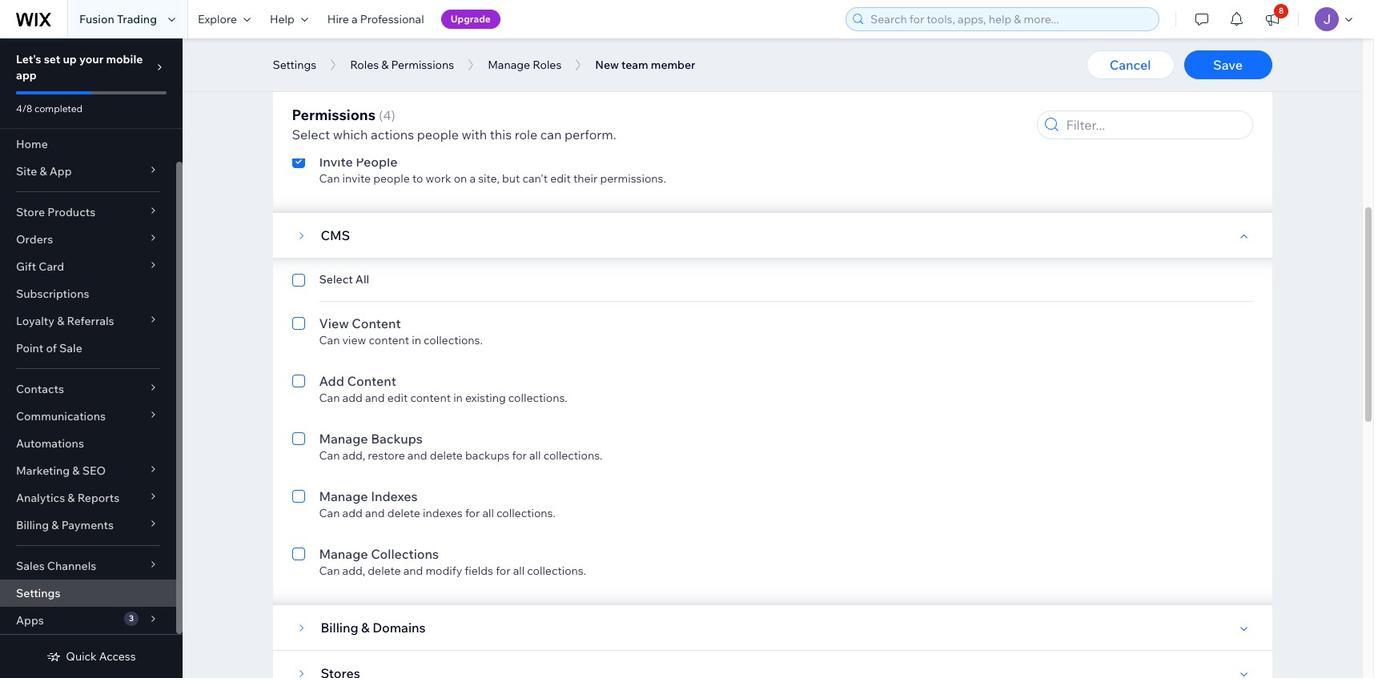 Task type: describe. For each thing, give the bounding box(es) containing it.
settings button
[[265, 53, 325, 77]]

8 button
[[1256, 0, 1291, 38]]

analytics & reports button
[[0, 485, 176, 512]]

3
[[129, 614, 134, 624]]

& for payments
[[51, 518, 59, 533]]

indexes
[[371, 489, 418, 505]]

new
[[596, 58, 619, 72]]

& for seo
[[72, 464, 80, 478]]

home link
[[0, 131, 176, 158]]

seo
[[82, 464, 106, 478]]

to
[[413, 171, 423, 186]]

people inside invite people can invite people to work on a site, but can't edit their permissions.
[[374, 171, 410, 186]]

manage backups can add, restore and delete backups for all collections.
[[319, 431, 603, 463]]

add content can add and edit content in existing collections.
[[319, 373, 568, 405]]

orders
[[16, 232, 53, 247]]

manage collections can add, delete and modify fields for all collections.
[[319, 546, 587, 579]]

point of sale link
[[0, 335, 176, 362]]

marketing
[[16, 464, 70, 478]]

all for content
[[356, 272, 369, 287]]

cancel button
[[1087, 50, 1175, 79]]

automations link
[[0, 430, 176, 458]]

let's
[[16, 52, 41, 67]]

mobile
[[106, 52, 143, 67]]

contacts button
[[0, 376, 176, 403]]

view
[[319, 316, 349, 332]]

& for permissions
[[382, 58, 389, 72]]

invite
[[319, 154, 353, 170]]

member
[[651, 58, 696, 72]]

backups
[[466, 449, 510, 463]]

upgrade
[[451, 13, 491, 25]]

apps
[[16, 614, 44, 628]]

set
[[44, 52, 60, 67]]

help
[[270, 12, 295, 26]]

all for people
[[356, 111, 369, 125]]

their
[[574, 171, 598, 186]]

manage for roles
[[488, 58, 531, 72]]

quick
[[66, 650, 97, 664]]

on
[[454, 171, 467, 186]]

4/8 completed
[[16, 103, 83, 115]]

Search for tools, apps, help & more... field
[[866, 8, 1155, 30]]

automations
[[16, 437, 84, 451]]

cms
[[321, 228, 350, 244]]

) for permissions
[[391, 107, 396, 123]]

& for domains
[[361, 620, 370, 636]]

indexes
[[423, 506, 463, 521]]

select for sites
[[319, 111, 353, 125]]

permissions inside 'roles & permissions' button
[[391, 58, 454, 72]]

can
[[541, 127, 562, 143]]

billing & payments button
[[0, 512, 176, 539]]

edit inside invite people can invite people to work on a site, but can't edit their permissions.
[[551, 171, 571, 186]]

store products button
[[0, 199, 176, 226]]

hire
[[328, 12, 349, 26]]

and inside manage indexes can add and delete indexes for all collections.
[[365, 506, 385, 521]]

site & app
[[16, 164, 72, 179]]

sales
[[16, 559, 45, 574]]

hire a professional link
[[318, 0, 434, 38]]

for for manage collections
[[496, 564, 511, 579]]

can for manage backups
[[319, 449, 340, 463]]

team
[[622, 58, 649, 72]]

analytics
[[16, 491, 65, 506]]

a inside hire a professional link
[[352, 12, 358, 26]]

can for invite people
[[319, 171, 340, 186]]

up
[[63, 52, 77, 67]]

all inside manage indexes can add and delete indexes for all collections.
[[483, 506, 494, 521]]

( for sites
[[354, 66, 358, 82]]

invite people can invite people to work on a site, but can't edit their permissions.
[[319, 154, 667, 186]]

4
[[383, 107, 391, 123]]

referrals
[[67, 314, 114, 329]]

and inside add content can add and edit content in existing collections.
[[365, 391, 385, 405]]

of
[[46, 341, 57, 356]]

all for manage collections
[[513, 564, 525, 579]]

can for add content
[[319, 391, 340, 405]]

communications
[[16, 409, 106, 424]]

billing for billing & payments
[[16, 518, 49, 533]]

select for cms
[[319, 272, 353, 287]]

a inside invite people can invite people to work on a site, but can't edit their permissions.
[[470, 171, 476, 186]]

with
[[462, 127, 487, 143]]

delete inside manage backups can add, restore and delete backups for all collections.
[[430, 449, 463, 463]]

sales channels
[[16, 559, 96, 574]]

gift card
[[16, 260, 64, 274]]

gift
[[16, 260, 36, 274]]

content for add content
[[347, 373, 397, 389]]

collections. inside manage collections can add, delete and modify fields for all collections.
[[527, 564, 587, 579]]

for inside manage indexes can add and delete indexes for all collections.
[[465, 506, 480, 521]]

sites
[[321, 66, 351, 82]]

point of sale
[[16, 341, 82, 356]]

roles inside manage roles button
[[533, 58, 562, 72]]

collections. inside view content can view content in collections.
[[424, 333, 483, 348]]

gift card button
[[0, 253, 176, 280]]

add
[[319, 373, 344, 389]]

marketing & seo button
[[0, 458, 176, 485]]

collections. inside add content can add and edit content in existing collections.
[[509, 391, 568, 405]]

modify
[[426, 564, 463, 579]]

domains
[[373, 620, 426, 636]]

manage indexes can add and delete indexes for all collections.
[[319, 489, 556, 521]]

people inside permissions ( 4 ) select which actions people with this role can perform.
[[417, 127, 459, 143]]

can for manage collections
[[319, 564, 340, 579]]

communications button
[[0, 403, 176, 430]]

and inside manage backups can add, restore and delete backups for all collections.
[[408, 449, 427, 463]]

& for app
[[40, 164, 47, 179]]

backups
[[371, 431, 423, 447]]

& for reports
[[68, 491, 75, 506]]

work
[[426, 171, 452, 186]]

sales channels button
[[0, 553, 176, 580]]

reports
[[77, 491, 120, 506]]

4/8
[[16, 103, 32, 115]]

perform.
[[565, 127, 617, 143]]

settings for settings button
[[273, 58, 317, 72]]



Task type: vqa. For each thing, say whether or not it's contained in the screenshot.
Search... field
no



Task type: locate. For each thing, give the bounding box(es) containing it.
1 vertical spatial add,
[[343, 564, 365, 579]]

0 vertical spatial all
[[530, 449, 541, 463]]

can inside invite people can invite people to work on a site, but can't edit their permissions.
[[319, 171, 340, 186]]

0 vertical spatial delete
[[430, 449, 463, 463]]

in inside view content can view content in collections.
[[412, 333, 421, 348]]

) inside permissions ( 4 ) select which actions people with this role can perform.
[[391, 107, 396, 123]]

upgrade button
[[441, 10, 501, 29]]

and down backups at the left of the page
[[408, 449, 427, 463]]

invite
[[343, 171, 371, 186]]

delete down indexes
[[388, 506, 421, 521]]

and up backups at the left of the page
[[365, 391, 385, 405]]

for for manage backups
[[512, 449, 527, 463]]

for right backups
[[512, 449, 527, 463]]

1 vertical spatial billing
[[321, 620, 359, 636]]

1 roles from the left
[[350, 58, 379, 72]]

quick access
[[66, 650, 136, 664]]

8
[[1280, 6, 1285, 16]]

which
[[333, 127, 368, 143]]

1 vertical spatial content
[[411, 391, 451, 405]]

1 vertical spatial delete
[[388, 506, 421, 521]]

select all for invite
[[319, 111, 369, 125]]

new team member
[[596, 58, 696, 72]]

add,
[[343, 449, 365, 463], [343, 564, 365, 579]]

for inside manage collections can add, delete and modify fields for all collections.
[[496, 564, 511, 579]]

& for referrals
[[57, 314, 64, 329]]

manage inside manage indexes can add and delete indexes for all collections.
[[319, 489, 368, 505]]

edit inside add content can add and edit content in existing collections.
[[388, 391, 408, 405]]

6 can from the top
[[319, 564, 340, 579]]

1 vertical spatial permissions
[[292, 106, 376, 124]]

settings left sites
[[273, 58, 317, 72]]

content inside add content can add and edit content in existing collections.
[[347, 373, 397, 389]]

site & app button
[[0, 158, 176, 185]]

content inside view content can view content in collections.
[[352, 316, 401, 332]]

0 vertical spatial in
[[412, 333, 421, 348]]

1 vertical spatial people
[[374, 171, 410, 186]]

1 horizontal spatial people
[[417, 127, 459, 143]]

marketing & seo
[[16, 464, 106, 478]]

add, inside manage backups can add, restore and delete backups for all collections.
[[343, 449, 365, 463]]

people
[[417, 127, 459, 143], [374, 171, 410, 186]]

0 vertical spatial )
[[365, 66, 369, 82]]

1 horizontal spatial edit
[[551, 171, 571, 186]]

4 can from the top
[[319, 449, 340, 463]]

0 horizontal spatial roles
[[350, 58, 379, 72]]

explore
[[198, 12, 237, 26]]

) for sites
[[365, 66, 369, 82]]

1 horizontal spatial )
[[391, 107, 396, 123]]

( up actions
[[379, 107, 383, 123]]

app
[[49, 164, 72, 179]]

0 horizontal spatial billing
[[16, 518, 49, 533]]

manage left indexes
[[319, 489, 368, 505]]

for inside manage backups can add, restore and delete backups for all collections.
[[512, 449, 527, 463]]

for right indexes
[[465, 506, 480, 521]]

and down collections
[[404, 564, 423, 579]]

manage for indexes
[[319, 489, 368, 505]]

a right hire
[[352, 12, 358, 26]]

1 vertical spatial in
[[454, 391, 463, 405]]

select up 'which'
[[319, 111, 353, 125]]

1 vertical spatial add
[[343, 506, 363, 521]]

1 horizontal spatial all
[[513, 564, 525, 579]]

3 can from the top
[[319, 391, 340, 405]]

1 vertical spatial for
[[465, 506, 480, 521]]

1 horizontal spatial (
[[379, 107, 383, 123]]

select up invite
[[292, 127, 330, 143]]

save
[[1214, 57, 1244, 73]]

& right site
[[40, 164, 47, 179]]

1 horizontal spatial a
[[470, 171, 476, 186]]

in inside add content can add and edit content in existing collections.
[[454, 391, 463, 405]]

permissions down the professional
[[391, 58, 454, 72]]

can inside manage collections can add, delete and modify fields for all collections.
[[319, 564, 340, 579]]

1 horizontal spatial for
[[496, 564, 511, 579]]

view
[[343, 333, 366, 348]]

all inside manage collections can add, delete and modify fields for all collections.
[[513, 564, 525, 579]]

edit up backups at the left of the page
[[388, 391, 408, 405]]

0 vertical spatial (
[[354, 66, 358, 82]]

settings for settings link
[[16, 587, 60, 601]]

add, for backups
[[343, 449, 365, 463]]

0 horizontal spatial permissions
[[292, 106, 376, 124]]

1 vertical spatial settings
[[16, 587, 60, 601]]

1 horizontal spatial permissions
[[391, 58, 454, 72]]

content
[[369, 333, 409, 348], [411, 391, 451, 405]]

Filter... field
[[1062, 111, 1248, 139]]

& left domains
[[361, 620, 370, 636]]

0 vertical spatial edit
[[551, 171, 571, 186]]

new team member button
[[588, 53, 704, 77]]

content
[[352, 316, 401, 332], [347, 373, 397, 389]]

roles & permissions
[[350, 58, 454, 72]]

loyalty & referrals button
[[0, 308, 176, 335]]

0 horizontal spatial for
[[465, 506, 480, 521]]

all
[[356, 111, 369, 125], [356, 272, 369, 287]]

None checkbox
[[292, 111, 305, 130], [292, 152, 305, 186], [292, 372, 305, 405], [292, 487, 305, 521], [292, 545, 305, 579], [292, 111, 305, 130], [292, 152, 305, 186], [292, 372, 305, 405], [292, 487, 305, 521], [292, 545, 305, 579]]

& right loyalty
[[57, 314, 64, 329]]

manage left collections
[[319, 546, 368, 562]]

select all up 'which'
[[319, 111, 369, 125]]

in left existing
[[454, 391, 463, 405]]

0 horizontal spatial a
[[352, 12, 358, 26]]

0 horizontal spatial edit
[[388, 391, 408, 405]]

0 horizontal spatial content
[[369, 333, 409, 348]]

1 all from the top
[[356, 111, 369, 125]]

and down indexes
[[365, 506, 385, 521]]

people down people
[[374, 171, 410, 186]]

add, left restore
[[343, 449, 365, 463]]

billing down analytics
[[16, 518, 49, 533]]

0 vertical spatial settings
[[273, 58, 317, 72]]

content up the "view" at the left of the page
[[352, 316, 401, 332]]

professional
[[360, 12, 424, 26]]

content for view content
[[352, 316, 401, 332]]

billing
[[16, 518, 49, 533], [321, 620, 359, 636]]

1 select all from the top
[[319, 111, 369, 125]]

content inside view content can view content in collections.
[[369, 333, 409, 348]]

people
[[356, 154, 398, 170]]

view content can view content in collections.
[[319, 316, 483, 348]]

1 vertical spatial )
[[391, 107, 396, 123]]

access
[[99, 650, 136, 664]]

existing
[[466, 391, 506, 405]]

help button
[[260, 0, 318, 38]]

billing inside popup button
[[16, 518, 49, 533]]

0 vertical spatial people
[[417, 127, 459, 143]]

2 roles from the left
[[533, 58, 562, 72]]

0 vertical spatial content
[[352, 316, 401, 332]]

manage
[[488, 58, 531, 72], [319, 431, 368, 447], [319, 489, 368, 505], [319, 546, 368, 562]]

and inside manage collections can add, delete and modify fields for all collections.
[[404, 564, 423, 579]]

2 vertical spatial delete
[[368, 564, 401, 579]]

all right backups
[[530, 449, 541, 463]]

2 add from the top
[[343, 506, 363, 521]]

store
[[16, 205, 45, 220]]

content right the "view" at the left of the page
[[369, 333, 409, 348]]

& down 'analytics & reports'
[[51, 518, 59, 533]]

manage inside button
[[488, 58, 531, 72]]

select down cms
[[319, 272, 353, 287]]

app
[[16, 68, 37, 83]]

add for manage
[[343, 506, 363, 521]]

select all
[[319, 111, 369, 125], [319, 272, 369, 287]]

0 horizontal spatial in
[[412, 333, 421, 348]]

0 vertical spatial add,
[[343, 449, 365, 463]]

manage for backups
[[319, 431, 368, 447]]

a right on
[[470, 171, 476, 186]]

0 horizontal spatial people
[[374, 171, 410, 186]]

1 can from the top
[[319, 171, 340, 186]]

site,
[[479, 171, 500, 186]]

people left with
[[417, 127, 459, 143]]

0 horizontal spatial settings
[[16, 587, 60, 601]]

delete inside manage collections can add, delete and modify fields for all collections.
[[368, 564, 401, 579]]

( for permissions
[[379, 107, 383, 123]]

point
[[16, 341, 44, 356]]

all right 'fields'
[[513, 564, 525, 579]]

& inside dropdown button
[[40, 164, 47, 179]]

can inside add content can add and edit content in existing collections.
[[319, 391, 340, 405]]

0 horizontal spatial )
[[365, 66, 369, 82]]

& inside button
[[382, 58, 389, 72]]

2 vertical spatial all
[[513, 564, 525, 579]]

& left seo
[[72, 464, 80, 478]]

can inside manage indexes can add and delete indexes for all collections.
[[319, 506, 340, 521]]

actions
[[371, 127, 414, 143]]

can
[[319, 171, 340, 186], [319, 333, 340, 348], [319, 391, 340, 405], [319, 449, 340, 463], [319, 506, 340, 521], [319, 564, 340, 579]]

billing left domains
[[321, 620, 359, 636]]

1 horizontal spatial content
[[411, 391, 451, 405]]

collections. inside manage backups can add, restore and delete backups for all collections.
[[544, 449, 603, 463]]

manage roles
[[488, 58, 562, 72]]

1 horizontal spatial billing
[[321, 620, 359, 636]]

0 vertical spatial select all
[[319, 111, 369, 125]]

products
[[47, 205, 95, 220]]

& inside popup button
[[51, 518, 59, 533]]

manage for collections
[[319, 546, 368, 562]]

loyalty
[[16, 314, 54, 329]]

0 vertical spatial for
[[512, 449, 527, 463]]

manage inside manage backups can add, restore and delete backups for all collections.
[[319, 431, 368, 447]]

manage down upgrade button
[[488, 58, 531, 72]]

all up 'which'
[[356, 111, 369, 125]]

a
[[352, 12, 358, 26], [470, 171, 476, 186]]

all right indexes
[[483, 506, 494, 521]]

0 vertical spatial permissions
[[391, 58, 454, 72]]

fusion trading
[[79, 12, 157, 26]]

let's set up your mobile app
[[16, 52, 143, 83]]

analytics & reports
[[16, 491, 120, 506]]

all inside manage backups can add, restore and delete backups for all collections.
[[530, 449, 541, 463]]

contacts
[[16, 382, 64, 397]]

edit left their
[[551, 171, 571, 186]]

this
[[490, 127, 512, 143]]

card
[[39, 260, 64, 274]]

2 can from the top
[[319, 333, 340, 348]]

add inside manage indexes can add and delete indexes for all collections.
[[343, 506, 363, 521]]

2 all from the top
[[356, 272, 369, 287]]

edit
[[551, 171, 571, 186], [388, 391, 408, 405]]

2 vertical spatial select
[[319, 272, 353, 287]]

& right 1
[[382, 58, 389, 72]]

loyalty & referrals
[[16, 314, 114, 329]]

0 vertical spatial content
[[369, 333, 409, 348]]

delete left backups
[[430, 449, 463, 463]]

can for manage indexes
[[319, 506, 340, 521]]

1 add from the top
[[343, 391, 363, 405]]

subscriptions
[[16, 287, 89, 301]]

1
[[358, 66, 365, 82]]

collections
[[371, 546, 439, 562]]

select all for view
[[319, 272, 369, 287]]

billing & payments
[[16, 518, 114, 533]]

select inside permissions ( 4 ) select which actions people with this role can perform.
[[292, 127, 330, 143]]

manage up restore
[[319, 431, 368, 447]]

2 horizontal spatial all
[[530, 449, 541, 463]]

collections. inside manage indexes can add and delete indexes for all collections.
[[497, 506, 556, 521]]

sites ( 1 )
[[321, 66, 369, 82]]

( inside permissions ( 4 ) select which actions people with this role can perform.
[[379, 107, 383, 123]]

add for add
[[343, 391, 363, 405]]

delete inside manage indexes can add and delete indexes for all collections.
[[388, 506, 421, 521]]

permissions up 'which'
[[292, 106, 376, 124]]

settings down sales
[[16, 587, 60, 601]]

1 vertical spatial select
[[292, 127, 330, 143]]

) right sites
[[365, 66, 369, 82]]

add, inside manage collections can add, delete and modify fields for all collections.
[[343, 564, 365, 579]]

( right sites
[[354, 66, 358, 82]]

delete
[[430, 449, 463, 463], [388, 506, 421, 521], [368, 564, 401, 579]]

collections.
[[424, 333, 483, 348], [509, 391, 568, 405], [544, 449, 603, 463], [497, 506, 556, 521], [527, 564, 587, 579]]

add, for collections
[[343, 564, 365, 579]]

add inside add content can add and edit content in existing collections.
[[343, 391, 363, 405]]

add, up billing & domains
[[343, 564, 365, 579]]

content up backups at the left of the page
[[411, 391, 451, 405]]

roles
[[350, 58, 379, 72], [533, 58, 562, 72]]

store products
[[16, 205, 95, 220]]

permissions inside permissions ( 4 ) select which actions people with this role can perform.
[[292, 106, 376, 124]]

1 vertical spatial a
[[470, 171, 476, 186]]

0 horizontal spatial all
[[483, 506, 494, 521]]

0 vertical spatial add
[[343, 391, 363, 405]]

sidebar element
[[0, 38, 183, 679]]

settings link
[[0, 580, 176, 607]]

all for manage backups
[[530, 449, 541, 463]]

manage inside manage collections can add, delete and modify fields for all collections.
[[319, 546, 368, 562]]

0 horizontal spatial (
[[354, 66, 358, 82]]

(
[[354, 66, 358, 82], [379, 107, 383, 123]]

completed
[[34, 103, 83, 115]]

can for view content
[[319, 333, 340, 348]]

) up actions
[[391, 107, 396, 123]]

2 horizontal spatial for
[[512, 449, 527, 463]]

0 vertical spatial billing
[[16, 518, 49, 533]]

settings inside sidebar element
[[16, 587, 60, 601]]

sale
[[59, 341, 82, 356]]

1 vertical spatial all
[[356, 272, 369, 287]]

trading
[[117, 12, 157, 26]]

delete down collections
[[368, 564, 401, 579]]

2 add, from the top
[[343, 564, 365, 579]]

content inside add content can add and edit content in existing collections.
[[411, 391, 451, 405]]

1 vertical spatial all
[[483, 506, 494, 521]]

for right 'fields'
[[496, 564, 511, 579]]

manage roles button
[[480, 53, 570, 77]]

1 vertical spatial content
[[347, 373, 397, 389]]

& left reports on the bottom left
[[68, 491, 75, 506]]

1 horizontal spatial roles
[[533, 58, 562, 72]]

in up add content can add and edit content in existing collections.
[[412, 333, 421, 348]]

can't
[[523, 171, 548, 186]]

home
[[16, 137, 48, 151]]

5 can from the top
[[319, 506, 340, 521]]

save button
[[1185, 50, 1273, 79]]

1 horizontal spatial in
[[454, 391, 463, 405]]

1 horizontal spatial settings
[[273, 58, 317, 72]]

1 add, from the top
[[343, 449, 365, 463]]

can inside view content can view content in collections.
[[319, 333, 340, 348]]

billing for billing & domains
[[321, 620, 359, 636]]

1 vertical spatial select all
[[319, 272, 369, 287]]

2 select all from the top
[[319, 272, 369, 287]]

0 vertical spatial all
[[356, 111, 369, 125]]

0 vertical spatial select
[[319, 111, 353, 125]]

hire a professional
[[328, 12, 424, 26]]

1 vertical spatial edit
[[388, 391, 408, 405]]

select
[[319, 111, 353, 125], [292, 127, 330, 143], [319, 272, 353, 287]]

0 vertical spatial a
[[352, 12, 358, 26]]

)
[[365, 66, 369, 82], [391, 107, 396, 123]]

select all down cms
[[319, 272, 369, 287]]

settings inside button
[[273, 58, 317, 72]]

roles inside 'roles & permissions' button
[[350, 58, 379, 72]]

1 vertical spatial (
[[379, 107, 383, 123]]

all up the "view" at the left of the page
[[356, 272, 369, 287]]

None checkbox
[[292, 272, 305, 292], [292, 314, 305, 348], [292, 429, 305, 463], [292, 272, 305, 292], [292, 314, 305, 348], [292, 429, 305, 463]]

but
[[502, 171, 520, 186]]

2 vertical spatial for
[[496, 564, 511, 579]]

can inside manage backups can add, restore and delete backups for all collections.
[[319, 449, 340, 463]]

content right the add
[[347, 373, 397, 389]]



